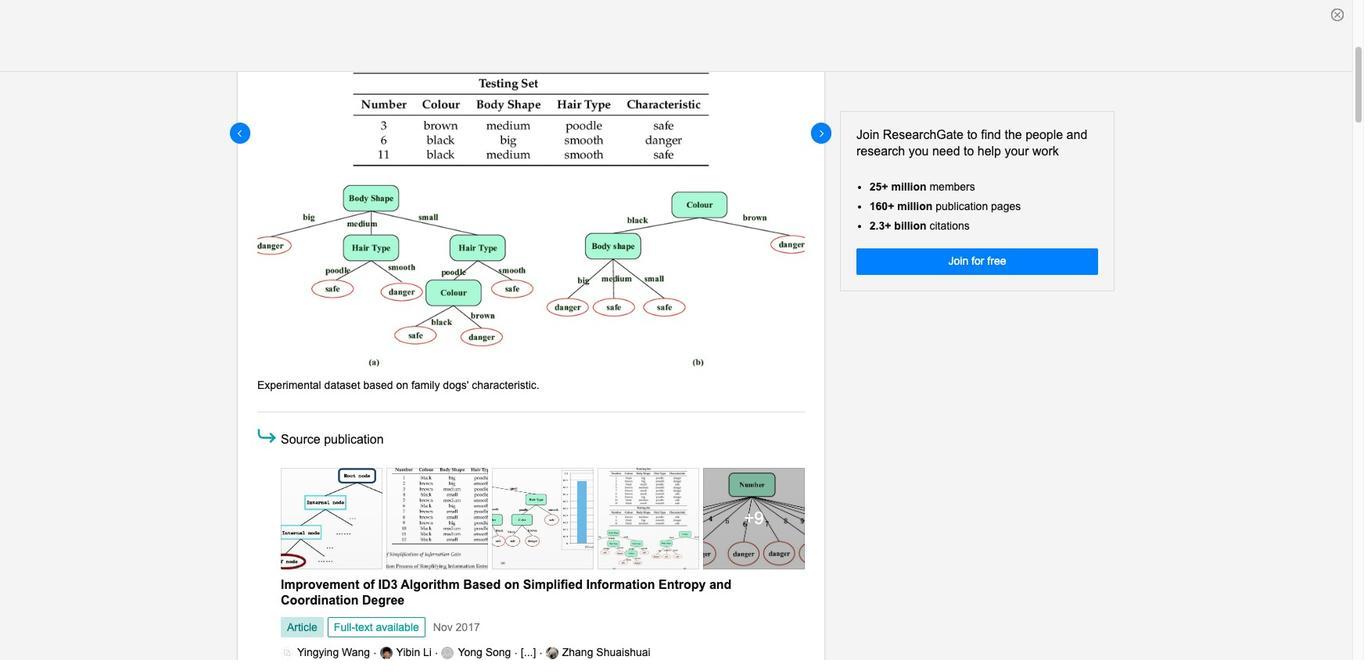 Task type: describe. For each thing, give the bounding box(es) containing it.
improvement of id3 algorithm based on simplified information entropy and coordination degree link
[[281, 578, 732, 608]]

wang
[[342, 647, 370, 660]]

based
[[463, 578, 501, 592]]

based
[[363, 379, 393, 392]]

simplified
[[523, 578, 583, 592]]

of
[[363, 578, 375, 592]]

members
[[929, 180, 975, 193]]

find
[[981, 128, 1001, 142]]

help
[[977, 145, 1001, 158]]

source
[[281, 433, 320, 446]]

zhang shuaishuai image
[[546, 647, 558, 660]]

join for free
[[948, 255, 1006, 268]]

zhang shuaishuai link
[[546, 647, 650, 660]]

1 size m image from the left
[[428, 519, 447, 538]]

+9 link
[[703, 468, 805, 570]]

coordination
[[281, 595, 359, 608]]

25+ million members 160+ million publication pages 2.3+ billion citations
[[870, 180, 1021, 232]]

billion
[[894, 220, 926, 232]]

entropy
[[659, 578, 706, 592]]

join for free link
[[856, 249, 1098, 275]]

id3
[[378, 578, 398, 592]]

people
[[1025, 128, 1063, 142]]

citations
[[929, 220, 970, 232]]

free
[[987, 255, 1006, 268]]

join for join researchgate to find the people and research you need to help your work
[[856, 128, 879, 142]]

article
[[287, 622, 317, 634]]

experimental dataset based on family dogs' characteristic.
[[257, 379, 539, 392]]

join researchgate to find the people and research you need to help your work
[[856, 128, 1087, 158]]

on inside the improvement of id3 algorithm based on simplified information entropy and coordination degree
[[504, 578, 519, 592]]

join for join for free
[[948, 255, 968, 268]]

algorithm
[[401, 578, 460, 592]]

zhang
[[562, 647, 593, 660]]

yingying
[[297, 647, 339, 660]]

2 size m image from the left
[[639, 519, 658, 538]]

yong song link
[[441, 647, 511, 660]]

your
[[1005, 145, 1029, 158]]

yibin li
[[396, 647, 432, 660]]

and inside the improvement of id3 algorithm based on simplified information entropy and coordination degree
[[709, 578, 732, 592]]

nov
[[433, 622, 453, 634]]

0 horizontal spatial on
[[396, 379, 408, 392]]

25+
[[870, 180, 888, 193]]



Task type: locate. For each thing, give the bounding box(es) containing it.
1 vertical spatial to
[[964, 145, 974, 158]]

1 vertical spatial join
[[948, 255, 968, 268]]

yingying wang image
[[281, 647, 293, 660]]

for
[[971, 255, 984, 268]]

million
[[891, 180, 926, 193], [897, 200, 933, 213]]

1 horizontal spatial and
[[1066, 128, 1087, 142]]

information
[[586, 578, 655, 592]]

full-text available
[[334, 622, 419, 634]]

publication down members
[[936, 200, 988, 213]]

160+
[[870, 200, 894, 213]]

+9
[[744, 509, 764, 528]]

1 horizontal spatial size m image
[[639, 519, 658, 538]]

0 horizontal spatial publication
[[324, 433, 384, 446]]

yibin li image
[[380, 647, 392, 660]]

0 vertical spatial publication
[[936, 200, 988, 213]]

pages
[[991, 200, 1021, 213]]

publication inside 25+ million members 160+ million publication pages 2.3+ billion citations
[[936, 200, 988, 213]]

yong
[[458, 647, 482, 660]]

0 vertical spatial million
[[891, 180, 926, 193]]

publication
[[936, 200, 988, 213], [324, 433, 384, 446]]

1 vertical spatial on
[[504, 578, 519, 592]]

dataset
[[324, 379, 360, 392]]

work
[[1032, 145, 1059, 158]]

and inside join researchgate to find the people and research you need to help your work
[[1066, 128, 1087, 142]]

0 horizontal spatial and
[[709, 578, 732, 592]]

1 vertical spatial million
[[897, 200, 933, 213]]

researchgate
[[883, 128, 964, 142]]

size m image inside +9 link
[[745, 519, 763, 538]]

join inside join researchgate to find the people and research you need to help your work
[[856, 128, 879, 142]]

on right based
[[504, 578, 519, 592]]

[...]
[[521, 647, 536, 660]]

to
[[967, 128, 977, 142], [964, 145, 974, 158]]

the
[[1005, 128, 1022, 142]]

size m image
[[255, 425, 278, 448], [322, 519, 341, 538], [533, 519, 552, 538], [745, 519, 763, 538]]

experimental
[[257, 379, 321, 392]]

yong song image
[[441, 647, 454, 660]]

million up the billion
[[897, 200, 933, 213]]

and
[[1066, 128, 1087, 142], [709, 578, 732, 592]]

source publication
[[281, 433, 384, 446]]

you
[[909, 145, 929, 158]]

0 vertical spatial on
[[396, 379, 408, 392]]

li
[[423, 647, 432, 660]]

yibin
[[396, 647, 420, 660]]

1 horizontal spatial join
[[948, 255, 968, 268]]

available
[[376, 622, 419, 634]]

and right people
[[1066, 128, 1087, 142]]

publication right source
[[324, 433, 384, 446]]

family
[[411, 379, 440, 392]]

0 vertical spatial and
[[1066, 128, 1087, 142]]

1 vertical spatial and
[[709, 578, 732, 592]]

to left help
[[964, 145, 974, 158]]

size m image
[[428, 519, 447, 538], [639, 519, 658, 538]]

yibin li link
[[380, 647, 432, 660]]

full-
[[334, 622, 355, 634]]

and right entropy
[[709, 578, 732, 592]]

on
[[396, 379, 408, 392], [504, 578, 519, 592]]

characteristic.
[[472, 379, 539, 392]]

1 horizontal spatial on
[[504, 578, 519, 592]]

0 horizontal spatial join
[[856, 128, 879, 142]]

size m image up algorithm
[[428, 519, 447, 538]]

2.3+
[[870, 220, 891, 232]]

research
[[856, 145, 905, 158]]

need
[[932, 145, 960, 158]]

size m image up 'information'
[[639, 519, 658, 538]]

0 horizontal spatial size m image
[[428, 519, 447, 538]]

nov 2017
[[433, 622, 480, 634]]

yingying wang
[[297, 647, 370, 660]]

join
[[856, 128, 879, 142], [948, 255, 968, 268]]

yingying wang link
[[281, 647, 370, 660]]

yong song
[[458, 647, 511, 660]]

0 vertical spatial to
[[967, 128, 977, 142]]

improvement of id3 algorithm based on simplified information entropy and coordination degree
[[281, 578, 732, 608]]

million right 25+
[[891, 180, 926, 193]]

0 vertical spatial join
[[856, 128, 879, 142]]

1 vertical spatial publication
[[324, 433, 384, 446]]

experimental dataset based on family dogs' characteristic. image
[[257, 0, 805, 367]]

on left family
[[396, 379, 408, 392]]

join left for
[[948, 255, 968, 268]]

song
[[485, 647, 511, 660]]

2017
[[456, 622, 480, 634]]

degree
[[362, 595, 405, 608]]

text
[[355, 622, 373, 634]]

zhang shuaishuai
[[562, 647, 650, 660]]

1 horizontal spatial publication
[[936, 200, 988, 213]]

to left find
[[967, 128, 977, 142]]

join up research
[[856, 128, 879, 142]]

dogs'
[[443, 379, 469, 392]]

shuaishuai
[[596, 647, 650, 660]]

improvement
[[281, 578, 359, 592]]



Task type: vqa. For each thing, say whether or not it's contained in the screenshot.
Content
no



